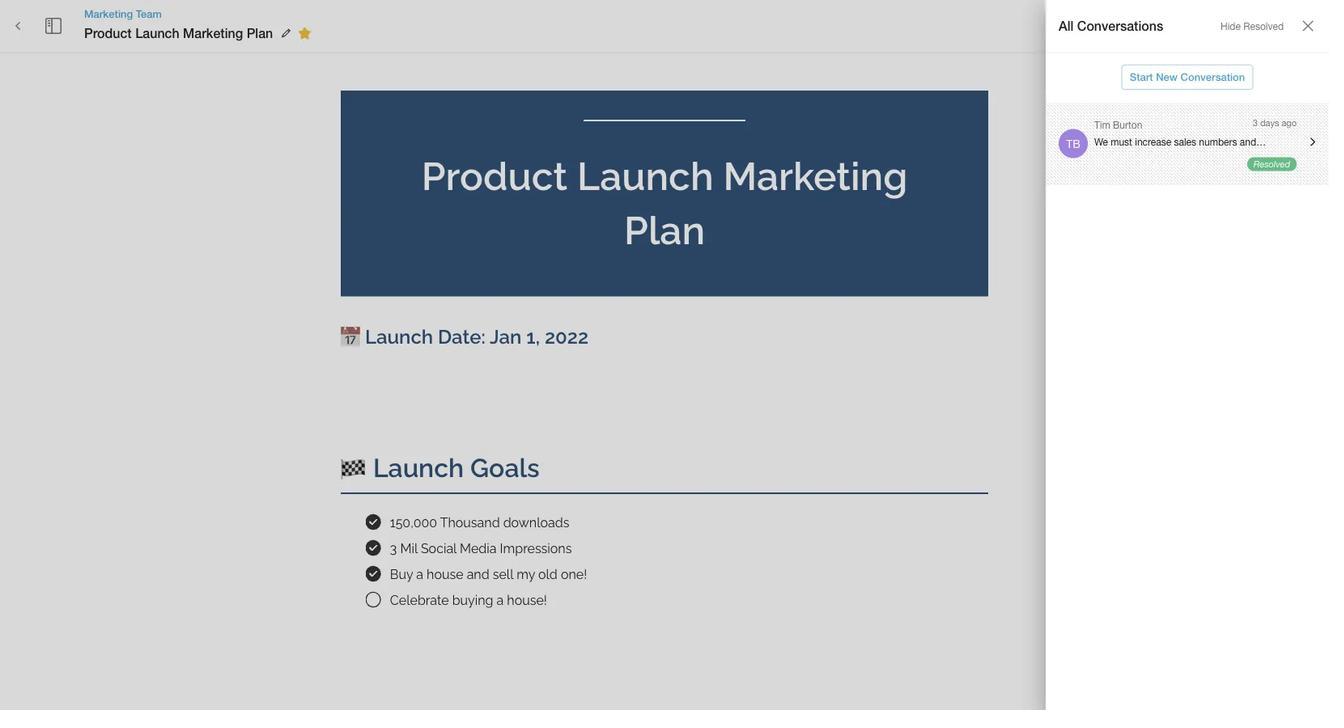 Task type: locate. For each thing, give the bounding box(es) containing it.
we must increase sales numbers and…
[[1095, 136, 1266, 148]]

1 horizontal spatial plan
[[624, 208, 705, 253]]

0 vertical spatial product
[[84, 25, 132, 41]]

0 horizontal spatial product
[[84, 25, 132, 41]]

1 vertical spatial plan
[[624, 208, 705, 253]]

0 vertical spatial marketing
[[84, 7, 133, 20]]

0 horizontal spatial a
[[416, 567, 423, 582]]

1 vertical spatial product launch marketing plan
[[422, 153, 918, 253]]

days
[[1261, 117, 1280, 128]]

1 vertical spatial 3
[[390, 541, 397, 556]]

marketing team
[[84, 7, 162, 20]]

jan
[[490, 326, 522, 349]]

a right buy
[[416, 567, 423, 582]]

0 horizontal spatial product launch marketing plan
[[84, 25, 273, 41]]

2 vertical spatial marketing
[[723, 153, 908, 199]]

must
[[1111, 136, 1133, 148]]

0 vertical spatial a
[[416, 567, 423, 582]]

1 vertical spatial product
[[422, 153, 568, 199]]

start
[[1130, 71, 1154, 83]]

house!
[[507, 593, 547, 608]]

launch
[[135, 25, 179, 41], [577, 153, 714, 199], [365, 326, 433, 349], [373, 453, 464, 483]]

product
[[84, 25, 132, 41], [422, 153, 568, 199]]

numbers
[[1199, 136, 1238, 148]]

1 vertical spatial marketing
[[183, 25, 243, 41]]

ago
[[1282, 117, 1297, 128]]

buying
[[452, 593, 493, 608]]

3
[[1253, 117, 1258, 128], [390, 541, 397, 556]]

resolved
[[1244, 21, 1284, 32], [1254, 159, 1291, 170]]

2 horizontal spatial marketing
[[723, 153, 908, 199]]

resolved right 'hide'
[[1244, 21, 1284, 32]]

and…
[[1240, 136, 1266, 148]]

0 horizontal spatial 3
[[390, 541, 397, 556]]

3 left the days
[[1253, 117, 1258, 128]]

all
[[1059, 18, 1074, 33]]

one!
[[561, 567, 587, 582]]

hide
[[1221, 21, 1241, 32]]

1 horizontal spatial marketing
[[183, 25, 243, 41]]

date:
[[438, 326, 486, 349]]

0 horizontal spatial tb
[[1054, 20, 1066, 32]]

a
[[416, 567, 423, 582], [497, 593, 504, 608]]

1 horizontal spatial tb
[[1067, 137, 1081, 150]]

remove favorite image
[[295, 24, 314, 43]]

0 vertical spatial product launch marketing plan
[[84, 25, 273, 41]]

tb
[[1054, 20, 1066, 32], [1067, 137, 1081, 150]]

my
[[517, 567, 535, 582]]

150,000 thousand downloads
[[390, 516, 570, 530]]

more
[[1272, 20, 1297, 32]]

conversations
[[1078, 18, 1164, 33]]

new
[[1156, 71, 1178, 83]]

tb left the conversations on the top of page
[[1054, 20, 1066, 32]]

1,
[[527, 326, 540, 349]]

a down sell
[[497, 593, 504, 608]]

1 horizontal spatial 3
[[1253, 117, 1258, 128]]

🏁
[[341, 453, 367, 483]]

product launch marketing plan
[[84, 25, 273, 41], [422, 153, 918, 253]]

1 horizontal spatial a
[[497, 593, 504, 608]]

plan
[[247, 25, 273, 41], [624, 208, 705, 253]]

goals
[[471, 453, 540, 483]]

0 vertical spatial plan
[[247, 25, 273, 41]]

thousand
[[440, 516, 500, 530]]

0 vertical spatial 3
[[1253, 117, 1258, 128]]

0 vertical spatial tb
[[1054, 20, 1066, 32]]

old
[[538, 567, 558, 582]]

media
[[460, 541, 497, 556]]

📅 launch date: jan 1, 2022
[[341, 326, 589, 349]]

1 horizontal spatial product
[[422, 153, 568, 199]]

tb left we
[[1067, 137, 1081, 150]]

mil
[[400, 541, 418, 556]]

0 horizontal spatial marketing
[[84, 7, 133, 20]]

📅
[[341, 326, 360, 349]]

1 vertical spatial a
[[497, 593, 504, 608]]

impressions
[[500, 541, 572, 556]]

resolved down and… at the top right of page
[[1254, 159, 1291, 170]]

3 left mil
[[390, 541, 397, 556]]

buy a house and sell my old one!
[[390, 567, 587, 582]]

house
[[427, 567, 464, 582]]

3 mil social media impressions
[[390, 541, 572, 556]]

celebrate buying a house!
[[390, 593, 547, 608]]

marketing
[[84, 7, 133, 20], [183, 25, 243, 41], [723, 153, 908, 199]]



Task type: vqa. For each thing, say whether or not it's contained in the screenshot.
"content"
no



Task type: describe. For each thing, give the bounding box(es) containing it.
3 for 3 mil social media impressions
[[390, 541, 397, 556]]

start new conversation button
[[1122, 65, 1254, 90]]

0 vertical spatial resolved
[[1244, 21, 1284, 32]]

tim
[[1095, 119, 1111, 131]]

start new conversation
[[1130, 71, 1246, 83]]

0 horizontal spatial plan
[[247, 25, 273, 41]]

burton
[[1113, 119, 1143, 131]]

social
[[421, 541, 457, 556]]

and
[[467, 567, 490, 582]]

more button
[[1258, 13, 1310, 38]]

sales
[[1174, 136, 1197, 148]]

1 vertical spatial tb
[[1067, 137, 1081, 150]]

downloads
[[503, 516, 570, 530]]

🏁 launch goals
[[341, 453, 540, 483]]

plan inside product launch marketing plan
[[624, 208, 705, 253]]

launch inside product launch marketing plan
[[577, 153, 714, 199]]

team
[[136, 7, 162, 20]]

3 for 3 days ago
[[1253, 117, 1258, 128]]

1 vertical spatial resolved
[[1254, 159, 1291, 170]]

3 days ago
[[1253, 117, 1297, 128]]

marketing inside product launch marketing plan
[[723, 153, 908, 199]]

tim burton
[[1095, 119, 1143, 131]]

150,000
[[390, 516, 437, 530]]

tb inside button
[[1054, 20, 1066, 32]]

sell
[[493, 567, 513, 582]]

2022
[[545, 326, 589, 349]]

increase
[[1135, 136, 1172, 148]]

buy
[[390, 567, 413, 582]]

product inside product launch marketing plan
[[422, 153, 568, 199]]

we
[[1095, 136, 1108, 148]]

1 horizontal spatial product launch marketing plan
[[422, 153, 918, 253]]

hide resolved
[[1221, 21, 1284, 32]]

celebrate
[[390, 593, 449, 608]]

conversation
[[1181, 71, 1246, 83]]

marketing team link
[[84, 6, 317, 21]]

tb button
[[1045, 11, 1075, 41]]

all conversations
[[1059, 18, 1164, 33]]



